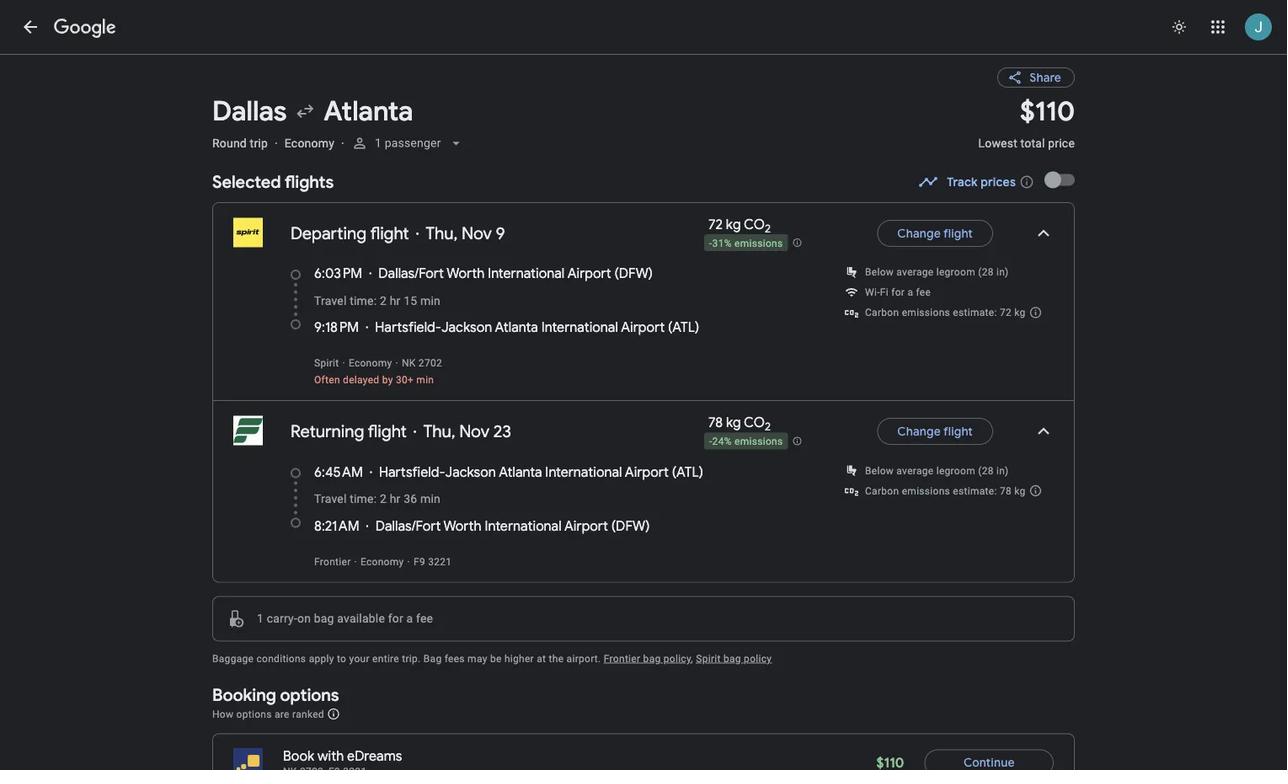 Task type: locate. For each thing, give the bounding box(es) containing it.
departing flight
[[291, 223, 409, 244]]

time: down 6:45 am text box
[[350, 492, 377, 506]]

in)
[[997, 266, 1009, 278], [997, 465, 1009, 477]]

frontier down 8:21 am in the bottom of the page
[[314, 556, 351, 568]]

average up carbon emissions estimate: 78 kilograms 'element'
[[897, 465, 934, 477]]

economy left f9 3221
[[361, 556, 404, 568]]

72 kg co 2
[[709, 216, 771, 236]]

1 change flight from the top
[[898, 226, 973, 241]]

78
[[709, 414, 723, 432], [1000, 485, 1012, 497]]

1 vertical spatial change flight
[[898, 424, 973, 439]]

1 vertical spatial fee
[[416, 612, 433, 626]]

1 time: from the top
[[350, 294, 377, 308]]

hartsfield-jackson atlanta international airport (atl) for 6:45 am
[[379, 463, 704, 481]]

a up "trip."
[[407, 612, 413, 626]]

0 horizontal spatial policy
[[664, 653, 691, 664]]

0 vertical spatial carbon
[[866, 307, 900, 319]]

1 co from the top
[[744, 216, 765, 233]]

0 horizontal spatial 78
[[709, 414, 723, 432]]

(atl) for 9:18 pm
[[668, 319, 700, 336]]

1 vertical spatial (atl)
[[672, 463, 704, 481]]

fees
[[445, 653, 465, 664]]

2 up -31% emissions
[[765, 221, 771, 236]]

fee up the "carbon emissions estimate: 72 kilograms" element
[[917, 287, 931, 299]]

1 hr from the top
[[390, 294, 401, 308]]

1 vertical spatial options
[[236, 709, 272, 721]]

fee
[[917, 287, 931, 299], [416, 612, 433, 626]]

1 vertical spatial (dfw)
[[612, 517, 650, 535]]

change for thu, nov 23
[[898, 424, 941, 439]]

change flight button
[[878, 213, 994, 254], [878, 411, 994, 452]]

fee up bag
[[416, 612, 433, 626]]

1 change from the top
[[898, 226, 941, 241]]

kg
[[726, 216, 741, 233], [1015, 307, 1026, 319], [726, 414, 741, 432], [1015, 485, 1026, 497]]

2 co from the top
[[744, 414, 765, 432]]

1 below from the top
[[866, 266, 894, 278]]

1 vertical spatial jackson
[[446, 463, 496, 481]]

bag right ,
[[724, 653, 742, 664]]

options up ranked
[[280, 685, 339, 706]]

for
[[892, 287, 905, 299], [388, 612, 404, 626]]

1 vertical spatial average
[[897, 465, 934, 477]]

below up fi on the top right of the page
[[866, 266, 894, 278]]

be
[[490, 653, 502, 664]]

1 vertical spatial 78
[[1000, 485, 1012, 497]]

0 horizontal spatial fee
[[416, 612, 433, 626]]

0 vertical spatial min
[[421, 294, 441, 308]]

1 horizontal spatial 72
[[1000, 307, 1012, 319]]

below
[[866, 266, 894, 278], [866, 465, 894, 477]]

min right 15
[[421, 294, 441, 308]]

co inside 78 kg co 2
[[744, 414, 765, 432]]

1 vertical spatial dallas/fort
[[376, 517, 441, 535]]

time:
[[350, 294, 377, 308], [350, 492, 377, 506]]

thu, left 23
[[423, 421, 456, 442]]

2 vertical spatial atlanta
[[499, 463, 542, 481]]

-24% emissions
[[710, 436, 783, 447]]

options for how
[[236, 709, 272, 721]]

co up -24% emissions
[[744, 414, 765, 432]]

1 vertical spatial carbon
[[866, 485, 900, 497]]

hartsfield- down 15
[[375, 319, 442, 336]]

list
[[213, 203, 1075, 582]]

1 - from the top
[[710, 237, 713, 249]]

Departure time: 6:45 AM. text field
[[314, 463, 363, 481]]

1 vertical spatial 72
[[1000, 307, 1012, 319]]

2 policy from the left
[[744, 653, 772, 664]]

bag right on
[[314, 612, 334, 626]]

0 vertical spatial (atl)
[[668, 319, 700, 336]]

1 horizontal spatial 1
[[375, 136, 382, 150]]

2 estimate: from the top
[[954, 485, 998, 497]]

Flight numbers NK 2702, F9 3221 text field
[[283, 766, 367, 770]]

1 vertical spatial legroom
[[937, 465, 976, 477]]

change up carbon emissions estimate: 78 kilograms 'element'
[[898, 424, 941, 439]]

1 vertical spatial atlanta
[[495, 319, 539, 336]]

hr left 36
[[390, 492, 401, 506]]

worth for 6:03 pm
[[447, 265, 485, 283]]

flight
[[370, 223, 409, 244], [944, 226, 973, 241], [368, 421, 407, 442], [944, 424, 973, 439]]

worth down the thu, nov 9
[[447, 265, 485, 283]]

learn more about booking options image
[[327, 707, 341, 721]]

carbon for carbon emissions estimate: 72 kg
[[866, 307, 900, 319]]

2 - from the top
[[710, 436, 713, 447]]

0 vertical spatial nov
[[462, 223, 492, 244]]

min down 'nk 2702'
[[417, 374, 434, 386]]

frontier inside list
[[314, 556, 351, 568]]

atlanta for 6:45 am
[[499, 463, 542, 481]]

for right fi on the top right of the page
[[892, 287, 905, 299]]

0 vertical spatial hartsfield-
[[375, 319, 442, 336]]

hartsfield- up 36
[[379, 463, 446, 481]]

0 vertical spatial -
[[710, 237, 713, 249]]

bag left ,
[[644, 653, 661, 664]]

2 below average legroom (28 in) from the top
[[866, 465, 1009, 477]]

1 vertical spatial -
[[710, 436, 713, 447]]

0 vertical spatial 1
[[375, 136, 382, 150]]

worth
[[447, 265, 485, 283], [444, 517, 482, 535]]

0 vertical spatial change flight
[[898, 226, 973, 241]]

delayed
[[343, 374, 380, 386]]

atlanta for 9:18 pm
[[495, 319, 539, 336]]

0 vertical spatial thu,
[[426, 223, 458, 244]]

1 carry-on bag available for a fee
[[257, 612, 433, 626]]

jackson
[[442, 319, 492, 336], [446, 463, 496, 481]]

1 estimate: from the top
[[954, 307, 998, 319]]

round
[[212, 136, 247, 150]]

1 vertical spatial thu,
[[423, 421, 456, 442]]

-
[[710, 237, 713, 249], [710, 436, 713, 447]]

 image
[[416, 223, 419, 244]]

min right 36
[[421, 492, 441, 506]]

min
[[421, 294, 441, 308], [417, 374, 434, 386], [421, 492, 441, 506]]

0 vertical spatial average
[[897, 266, 934, 278]]

dallas/fort up 15
[[379, 265, 444, 283]]

in) up carbon emissions estimate: 78 kilograms 'element'
[[997, 465, 1009, 477]]

1 (28 from the top
[[979, 266, 994, 278]]

2 hr from the top
[[390, 492, 401, 506]]

2 vertical spatial economy
[[361, 556, 404, 568]]

change up wi-fi for a fee at top right
[[898, 226, 941, 241]]

1 for 1 carry-on bag available for a fee
[[257, 612, 264, 626]]

1 horizontal spatial spirit
[[696, 653, 721, 664]]

1 vertical spatial estimate:
[[954, 485, 998, 497]]

0 vertical spatial (dfw)
[[615, 265, 653, 283]]

wi-fi for a fee
[[866, 287, 931, 299]]

(28
[[979, 266, 994, 278], [979, 465, 994, 477]]

a right fi on the top right of the page
[[908, 287, 914, 299]]

nov left 23
[[459, 421, 490, 442]]

1 vertical spatial hr
[[390, 492, 401, 506]]

1 vertical spatial below
[[866, 465, 894, 477]]

1 travel from the top
[[314, 294, 347, 308]]

1 vertical spatial economy
[[349, 358, 392, 369]]

 image
[[275, 136, 278, 150], [341, 136, 345, 150], [414, 422, 417, 442], [408, 556, 410, 568]]

1 horizontal spatial a
[[908, 287, 914, 299]]

time: down 6:03 pm
[[350, 294, 377, 308]]

72
[[709, 216, 723, 233], [1000, 307, 1012, 319]]

hr
[[390, 294, 401, 308], [390, 492, 401, 506]]

1 vertical spatial below average legroom (28 in)
[[866, 465, 1009, 477]]

- down 78 kg co 2
[[710, 436, 713, 447]]

0 horizontal spatial bag
[[314, 612, 334, 626]]

frontier right airport. at left bottom
[[604, 653, 641, 664]]

estimate:
[[954, 307, 998, 319], [954, 485, 998, 497]]

policy left spirit bag policy link
[[664, 653, 691, 664]]

0 horizontal spatial 72
[[709, 216, 723, 233]]

kg inside 72 kg co 2
[[726, 216, 741, 233]]

dallas/fort worth international airport (dfw) for 8:21 am
[[376, 517, 650, 535]]

0 vertical spatial change flight button
[[878, 213, 994, 254]]

0 vertical spatial worth
[[447, 265, 485, 283]]

110 US dollars text field
[[877, 754, 905, 770]]

legroom up carbon emissions estimate: 78 kilograms 'element'
[[937, 465, 976, 477]]

policy right ,
[[744, 653, 772, 664]]

2 carbon from the top
[[866, 485, 900, 497]]

0 vertical spatial 72
[[709, 216, 723, 233]]

selected flights
[[212, 171, 334, 193]]

carbon for carbon emissions estimate: 78 kg
[[866, 485, 900, 497]]

0 vertical spatial below
[[866, 266, 894, 278]]

1 vertical spatial in)
[[997, 465, 1009, 477]]

1 inside 1 passenger popup button
[[375, 136, 382, 150]]

change appearance image
[[1160, 7, 1200, 47]]

0 vertical spatial estimate:
[[954, 307, 998, 319]]

policy
[[664, 653, 691, 664], [744, 653, 772, 664]]

1 below average legroom (28 in) from the top
[[866, 266, 1009, 278]]

change flight for 9
[[898, 226, 973, 241]]

2 up -24% emissions
[[765, 420, 771, 434]]

0 horizontal spatial options
[[236, 709, 272, 721]]

none text field containing $110
[[979, 94, 1075, 165]]

dallas/fort worth international airport (dfw) for 6:03 pm
[[379, 265, 653, 283]]

1 policy from the left
[[664, 653, 691, 664]]

hr left 15
[[390, 294, 401, 308]]

min for thu, nov 9
[[421, 294, 441, 308]]

co up -31% emissions
[[744, 216, 765, 233]]

nov for 23
[[459, 421, 490, 442]]

1 carbon from the top
[[866, 307, 900, 319]]

1 horizontal spatial policy
[[744, 653, 772, 664]]

thu,
[[426, 223, 458, 244], [423, 421, 456, 442]]

1 horizontal spatial options
[[280, 685, 339, 706]]

nk 2702
[[402, 358, 443, 369]]

spirit up often
[[314, 358, 339, 369]]

0 vertical spatial 78
[[709, 414, 723, 432]]

0 vertical spatial hr
[[390, 294, 401, 308]]

1 vertical spatial (28
[[979, 465, 994, 477]]

0 vertical spatial economy
[[285, 136, 335, 150]]

carbon emissions estimate: 72 kg
[[866, 307, 1026, 319]]

options
[[280, 685, 339, 706], [236, 709, 272, 721]]

wi-
[[866, 287, 881, 299]]

travel
[[314, 294, 347, 308], [314, 492, 347, 506]]

trip.
[[402, 653, 421, 664]]

2 vertical spatial min
[[421, 492, 441, 506]]

thu, left 9
[[426, 223, 458, 244]]

min for thu, nov 23
[[421, 492, 441, 506]]

travel up arrival time: 8:21 am. text box
[[314, 492, 347, 506]]

Dallas to Atlanta and back text field
[[212, 94, 959, 129]]

worth up f9 3221
[[444, 517, 482, 535]]

hr for returning flight
[[390, 492, 401, 506]]

baggage conditions apply to your entire trip.  bag fees may be higher at the airport. frontier bag policy , spirit bag policy
[[212, 653, 772, 664]]

1 vertical spatial time:
[[350, 492, 377, 506]]

airport.
[[567, 653, 601, 664]]

1 horizontal spatial fee
[[917, 287, 931, 299]]

economy up flights in the left top of the page
[[285, 136, 335, 150]]

how
[[212, 709, 234, 721]]

economy
[[285, 136, 335, 150], [349, 358, 392, 369], [361, 556, 404, 568]]

dallas/fort
[[379, 265, 444, 283], [376, 517, 441, 535]]

0 horizontal spatial spirit
[[314, 358, 339, 369]]

change flight down track at the top right of the page
[[898, 226, 973, 241]]

1 horizontal spatial frontier
[[604, 653, 641, 664]]

below average legroom (28 in) up carbon emissions estimate: 72 kg
[[866, 266, 1009, 278]]

average up wi-fi for a fee at top right
[[897, 266, 934, 278]]

1 left carry-
[[257, 612, 264, 626]]

2 (28 from the top
[[979, 465, 994, 477]]

hartsfield-
[[375, 319, 442, 336], [379, 463, 446, 481]]

1 passenger button
[[345, 123, 471, 164]]

36
[[404, 492, 417, 506]]

change flight button up carbon emissions estimate: 78 kilograms 'element'
[[878, 411, 994, 452]]

0 vertical spatial options
[[280, 685, 339, 706]]

ranked
[[292, 709, 324, 721]]

below average legroom (28 in)
[[866, 266, 1009, 278], [866, 465, 1009, 477]]

in) up carbon emissions estimate: 72 kg
[[997, 266, 1009, 278]]

1 vertical spatial worth
[[444, 517, 482, 535]]

1 vertical spatial change flight button
[[878, 411, 994, 452]]

2 change flight from the top
[[898, 424, 973, 439]]

international
[[488, 265, 565, 283], [542, 319, 619, 336], [546, 463, 622, 481], [485, 517, 562, 535]]

main content
[[212, 54, 1075, 770]]

- for thu, nov 23
[[710, 436, 713, 447]]

by
[[382, 374, 393, 386]]

0 vertical spatial dallas/fort worth international airport (dfw)
[[379, 265, 653, 283]]

1 vertical spatial change
[[898, 424, 941, 439]]

co for thu, nov 23
[[744, 414, 765, 432]]

1 horizontal spatial 78
[[1000, 485, 1012, 497]]

below average legroom (28 in) up carbon emissions estimate: 78 kilograms 'element'
[[866, 465, 1009, 477]]

kg inside 78 kg co 2
[[726, 414, 741, 432]]

change
[[898, 226, 941, 241], [898, 424, 941, 439]]

0 vertical spatial legroom
[[937, 266, 976, 278]]

airport
[[568, 265, 612, 283], [621, 319, 665, 336], [625, 463, 669, 481], [565, 517, 609, 535]]

economy up often delayed by 30+ min
[[349, 358, 392, 369]]

passenger
[[385, 136, 441, 150]]

0 vertical spatial below average legroom (28 in)
[[866, 266, 1009, 278]]

carbon emissions estimate: 78 kilograms element
[[866, 485, 1026, 497]]

,
[[691, 653, 694, 664]]

spirit
[[314, 358, 339, 369], [696, 653, 721, 664]]

below up carbon emissions estimate: 78 kilograms 'element'
[[866, 465, 894, 477]]

 image left f9 3221
[[408, 556, 410, 568]]

to
[[337, 653, 347, 664]]

0 vertical spatial dallas/fort
[[379, 265, 444, 283]]

2 average from the top
[[897, 465, 934, 477]]

track prices
[[948, 174, 1016, 190]]

0 vertical spatial hartsfield-jackson atlanta international airport (atl)
[[375, 319, 700, 336]]

co inside 72 kg co 2
[[744, 216, 765, 233]]

jackson up 'nk 2702'
[[442, 319, 492, 336]]

1 vertical spatial frontier
[[604, 653, 641, 664]]

legroom
[[937, 266, 976, 278], [937, 465, 976, 477]]

0 vertical spatial spirit
[[314, 358, 339, 369]]

options down the booking
[[236, 709, 272, 721]]

0 horizontal spatial frontier
[[314, 556, 351, 568]]

1 vertical spatial dallas/fort worth international airport (dfw)
[[376, 517, 650, 535]]

emissions
[[735, 237, 783, 249], [902, 307, 951, 319], [735, 436, 783, 447], [902, 485, 951, 497]]

1 vertical spatial co
[[744, 414, 765, 432]]

1 vertical spatial hartsfield-jackson atlanta international airport (atl)
[[379, 463, 704, 481]]

0 vertical spatial travel
[[314, 294, 347, 308]]

2 left 36
[[380, 492, 387, 506]]

carbon
[[866, 307, 900, 319], [866, 485, 900, 497]]

round trip
[[212, 136, 268, 150]]

0 vertical spatial in)
[[997, 266, 1009, 278]]

frontier bag policy link
[[604, 653, 691, 664]]

jackson for 9:18 pm
[[442, 319, 492, 336]]

flight right departing
[[370, 223, 409, 244]]

0 horizontal spatial for
[[388, 612, 404, 626]]

legroom up carbon emissions estimate: 72 kg
[[937, 266, 976, 278]]

2 time: from the top
[[350, 492, 377, 506]]

spirit right ,
[[696, 653, 721, 664]]

time: for returning
[[350, 492, 377, 506]]

change flight button down track at the top right of the page
[[878, 213, 994, 254]]

0 vertical spatial co
[[744, 216, 765, 233]]

for right the available
[[388, 612, 404, 626]]

2 travel from the top
[[314, 492, 347, 506]]

1 vertical spatial hartsfield-
[[379, 463, 446, 481]]

dallas
[[212, 94, 287, 129]]

2 change flight button from the top
[[878, 411, 994, 452]]

0 vertical spatial frontier
[[314, 556, 351, 568]]

- down 72 kg co 2
[[710, 237, 713, 249]]

2
[[765, 221, 771, 236], [380, 294, 387, 308], [765, 420, 771, 434], [380, 492, 387, 506]]

(28 up carbon emissions estimate: 72 kg
[[979, 266, 994, 278]]

0 horizontal spatial a
[[407, 612, 413, 626]]

2 horizontal spatial bag
[[724, 653, 742, 664]]

atlanta
[[324, 94, 413, 129], [495, 319, 539, 336], [499, 463, 542, 481]]

travel up 9:18 pm
[[314, 294, 347, 308]]

2 below from the top
[[866, 465, 894, 477]]

0 vertical spatial for
[[892, 287, 905, 299]]

1 left passenger
[[375, 136, 382, 150]]

nov left 9
[[462, 223, 492, 244]]

0 vertical spatial jackson
[[442, 319, 492, 336]]

1 vertical spatial nov
[[459, 421, 490, 442]]

0 vertical spatial (28
[[979, 266, 994, 278]]

flights
[[285, 171, 334, 193]]

1 vertical spatial 1
[[257, 612, 264, 626]]

2 change from the top
[[898, 424, 941, 439]]

0 vertical spatial atlanta
[[324, 94, 413, 129]]

(28 up carbon emissions estimate: 78 kilograms 'element'
[[979, 465, 994, 477]]

1 vertical spatial travel
[[314, 492, 347, 506]]

travel for departing
[[314, 294, 347, 308]]

jackson down 'thu, nov 23'
[[446, 463, 496, 481]]

1 change flight button from the top
[[878, 213, 994, 254]]

None text field
[[979, 94, 1075, 165]]

loading results progress bar
[[0, 54, 1288, 57]]

share button
[[998, 67, 1075, 88]]

1 for 1 passenger
[[375, 136, 382, 150]]

dallas/fort down 36
[[376, 517, 441, 535]]

change flight up carbon emissions estimate: 78 kilograms 'element'
[[898, 424, 973, 439]]

24%
[[713, 436, 732, 447]]

bag
[[314, 612, 334, 626], [644, 653, 661, 664], [724, 653, 742, 664]]

0 horizontal spatial 1
[[257, 612, 264, 626]]

0 vertical spatial change
[[898, 226, 941, 241]]



Task type: describe. For each thing, give the bounding box(es) containing it.
how options are ranked
[[212, 709, 327, 721]]

31%
[[713, 237, 732, 249]]

booking
[[212, 685, 276, 706]]

78 kg co 2
[[709, 414, 771, 434]]

hartsfield-jackson atlanta international airport (atl) for 9:18 pm
[[375, 319, 700, 336]]

travel time: 2 hr 36 min
[[314, 492, 441, 506]]

hr for departing flight
[[390, 294, 401, 308]]

 image right trip
[[275, 136, 278, 150]]

30+
[[396, 374, 414, 386]]

change flight button for 23
[[878, 411, 994, 452]]

2 inside 72 kg co 2
[[765, 221, 771, 236]]

flight down track at the top right of the page
[[944, 226, 973, 241]]

Arrival time: 9:18 PM. text field
[[314, 319, 359, 336]]

may
[[468, 653, 488, 664]]

departing
[[291, 223, 367, 244]]

prices
[[981, 174, 1016, 190]]

on
[[297, 612, 311, 626]]

8:21 am
[[314, 517, 360, 535]]

selected
[[212, 171, 281, 193]]

travel time: 2 hr 15 min
[[314, 294, 441, 308]]

go back image
[[20, 17, 40, 37]]

the
[[549, 653, 564, 664]]

returning flight
[[291, 421, 407, 442]]

f9 3221
[[414, 556, 452, 568]]

learn more about tracked prices image
[[1020, 174, 1035, 190]]

Arrival time: 8:21 AM. text field
[[314, 517, 360, 535]]

apply
[[309, 653, 334, 664]]

2 in) from the top
[[997, 465, 1009, 477]]

often delayed by 30+ min
[[314, 374, 434, 386]]

1 vertical spatial min
[[417, 374, 434, 386]]

9
[[496, 223, 505, 244]]

change flight button for 9
[[878, 213, 994, 254]]

list containing departing flight
[[213, 203, 1075, 582]]

1 passenger
[[375, 136, 441, 150]]

6:45 am
[[314, 463, 363, 481]]

track
[[948, 174, 978, 190]]

2 legroom from the top
[[937, 465, 976, 477]]

1 vertical spatial spirit
[[696, 653, 721, 664]]

lowest
[[979, 136, 1018, 150]]

bag
[[424, 653, 442, 664]]

dallas/fort for 8:21 am
[[376, 517, 441, 535]]

are
[[275, 709, 290, 721]]

learn more about booking options element
[[327, 705, 341, 723]]

economy for departing
[[349, 358, 392, 369]]

co for thu, nov 9
[[744, 216, 765, 233]]

trip
[[250, 136, 268, 150]]

(dfw) for 8:21 am
[[612, 517, 650, 535]]

9:18 pm
[[314, 319, 359, 336]]

price
[[1049, 136, 1075, 150]]

-31% emissions
[[710, 237, 783, 249]]

Departure time: 6:03 PM. text field
[[314, 265, 363, 283]]

at
[[537, 653, 546, 664]]

78 inside 78 kg co 2
[[709, 414, 723, 432]]

economy for returning
[[361, 556, 404, 568]]

often
[[314, 374, 340, 386]]

hartsfield- for 9:18 pm
[[375, 319, 442, 336]]

0 vertical spatial a
[[908, 287, 914, 299]]

time: for departing
[[350, 294, 377, 308]]

thu, nov 23
[[423, 421, 511, 442]]

share
[[1030, 70, 1062, 85]]

conditions
[[257, 653, 306, 664]]

change for thu, nov 9
[[898, 226, 941, 241]]

1 average from the top
[[897, 266, 934, 278]]

fi
[[881, 287, 889, 299]]

flight down by
[[368, 421, 407, 442]]

worth for 8:21 am
[[444, 517, 482, 535]]

1 in) from the top
[[997, 266, 1009, 278]]

entire
[[373, 653, 400, 664]]

1 vertical spatial for
[[388, 612, 404, 626]]

main content containing dallas
[[212, 54, 1075, 770]]

carry-
[[267, 612, 297, 626]]

with
[[318, 747, 344, 765]]

$110
[[1021, 94, 1075, 129]]

(atl) for 6:45 am
[[672, 463, 704, 481]]

 image left 1 passenger
[[341, 136, 345, 150]]

1 legroom from the top
[[937, 266, 976, 278]]

flight up carbon emissions estimate: 78 kilograms 'element'
[[944, 424, 973, 439]]

book with edreams
[[283, 747, 402, 765]]

your
[[349, 653, 370, 664]]

110 us dollars element
[[1021, 94, 1075, 129]]

carbon emissions estimate: 72 kilograms element
[[866, 307, 1026, 319]]

dallas/fort for 6:03 pm
[[379, 265, 444, 283]]

thu, for thu, nov 23
[[423, 421, 456, 442]]

thu, nov 9
[[426, 223, 505, 244]]

23
[[494, 421, 511, 442]]

6:03 pm
[[314, 265, 363, 283]]

returning
[[291, 421, 364, 442]]

15
[[404, 294, 417, 308]]

jackson for 6:45 am
[[446, 463, 496, 481]]

1 horizontal spatial for
[[892, 287, 905, 299]]

change flight for 23
[[898, 424, 973, 439]]

thu, for thu, nov 9
[[426, 223, 458, 244]]

0 vertical spatial fee
[[917, 287, 931, 299]]

1 horizontal spatial bag
[[644, 653, 661, 664]]

2 left 15
[[380, 294, 387, 308]]

estimate: for 78
[[954, 485, 998, 497]]

travel for returning
[[314, 492, 347, 506]]

spirit bag policy link
[[696, 653, 772, 664]]

hartsfield- for 6:45 am
[[379, 463, 446, 481]]

- for thu, nov 9
[[710, 237, 713, 249]]

(dfw) for 6:03 pm
[[615, 265, 653, 283]]

baggage
[[212, 653, 254, 664]]

1 vertical spatial a
[[407, 612, 413, 626]]

nov for 9
[[462, 223, 492, 244]]

available
[[337, 612, 385, 626]]

higher
[[505, 653, 534, 664]]

booking options
[[212, 685, 339, 706]]

2 inside 78 kg co 2
[[765, 420, 771, 434]]

estimate: for 72
[[954, 307, 998, 319]]

$110 lowest total price
[[979, 94, 1075, 150]]

72 inside 72 kg co 2
[[709, 216, 723, 233]]

book
[[283, 747, 315, 765]]

 image left 'thu, nov 23'
[[414, 422, 417, 442]]

options for booking
[[280, 685, 339, 706]]

total
[[1021, 136, 1046, 150]]

carbon emissions estimate: 78 kg
[[866, 485, 1026, 497]]

edreams
[[347, 747, 402, 765]]



Task type: vqa. For each thing, say whether or not it's contained in the screenshot.
23
yes



